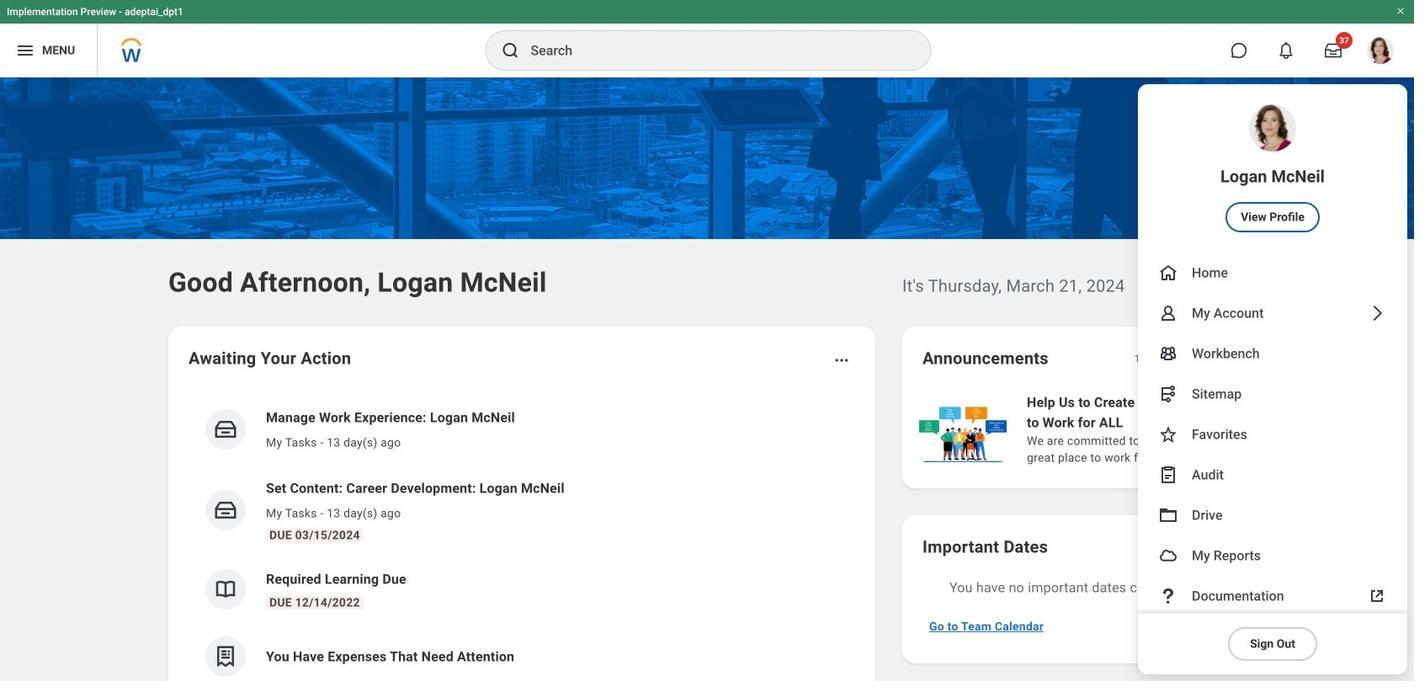Task type: locate. For each thing, give the bounding box(es) containing it.
notifications large image
[[1278, 42, 1295, 59]]

menu item
[[1138, 84, 1408, 253], [1138, 253, 1408, 293], [1138, 293, 1408, 333], [1138, 333, 1408, 374], [1138, 374, 1408, 414], [1138, 414, 1408, 455], [1138, 455, 1408, 495], [1138, 495, 1408, 535], [1138, 535, 1408, 576], [1138, 576, 1408, 616]]

logan mcneil image
[[1367, 37, 1394, 64]]

contact card matrix manager image
[[1158, 343, 1179, 364]]

justify image
[[15, 40, 35, 61]]

8 menu item from the top
[[1138, 495, 1408, 535]]

main content
[[0, 77, 1414, 681]]

1 menu item from the top
[[1138, 84, 1408, 253]]

inbox image
[[213, 498, 238, 523]]

folder open image
[[1158, 505, 1179, 525]]

menu
[[1138, 84, 1408, 674]]

inbox large image
[[1325, 42, 1342, 59]]

status
[[1135, 352, 1162, 365]]

close environment banner image
[[1396, 6, 1406, 16]]

home image
[[1158, 263, 1179, 283]]

banner
[[0, 0, 1414, 674]]

10 menu item from the top
[[1138, 576, 1408, 616]]

list
[[916, 391, 1414, 468], [189, 394, 855, 681]]

ext link image
[[1367, 586, 1387, 606]]

star image
[[1158, 424, 1179, 444]]



Task type: describe. For each thing, give the bounding box(es) containing it.
0 horizontal spatial list
[[189, 394, 855, 681]]

chevron left small image
[[1174, 350, 1190, 367]]

6 menu item from the top
[[1138, 414, 1408, 455]]

paste image
[[1158, 465, 1179, 485]]

4 menu item from the top
[[1138, 333, 1408, 374]]

search image
[[500, 40, 521, 61]]

chevron right image
[[1367, 303, 1387, 323]]

3 menu item from the top
[[1138, 293, 1408, 333]]

related actions image
[[833, 352, 850, 369]]

dashboard expenses image
[[213, 644, 238, 669]]

5 menu item from the top
[[1138, 374, 1408, 414]]

endpoints image
[[1158, 384, 1179, 404]]

book open image
[[213, 577, 238, 602]]

question image
[[1158, 586, 1179, 606]]

inbox image
[[213, 417, 238, 442]]

chevron right small image
[[1204, 350, 1221, 367]]

2 menu item from the top
[[1138, 253, 1408, 293]]

7 menu item from the top
[[1138, 455, 1408, 495]]

Search Workday  search field
[[531, 32, 896, 69]]

1 horizontal spatial list
[[916, 391, 1414, 468]]

avatar image
[[1158, 546, 1179, 566]]

9 menu item from the top
[[1138, 535, 1408, 576]]



Task type: vqa. For each thing, say whether or not it's contained in the screenshot.
CHEVRON LEFT SMALL IMAGE
yes



